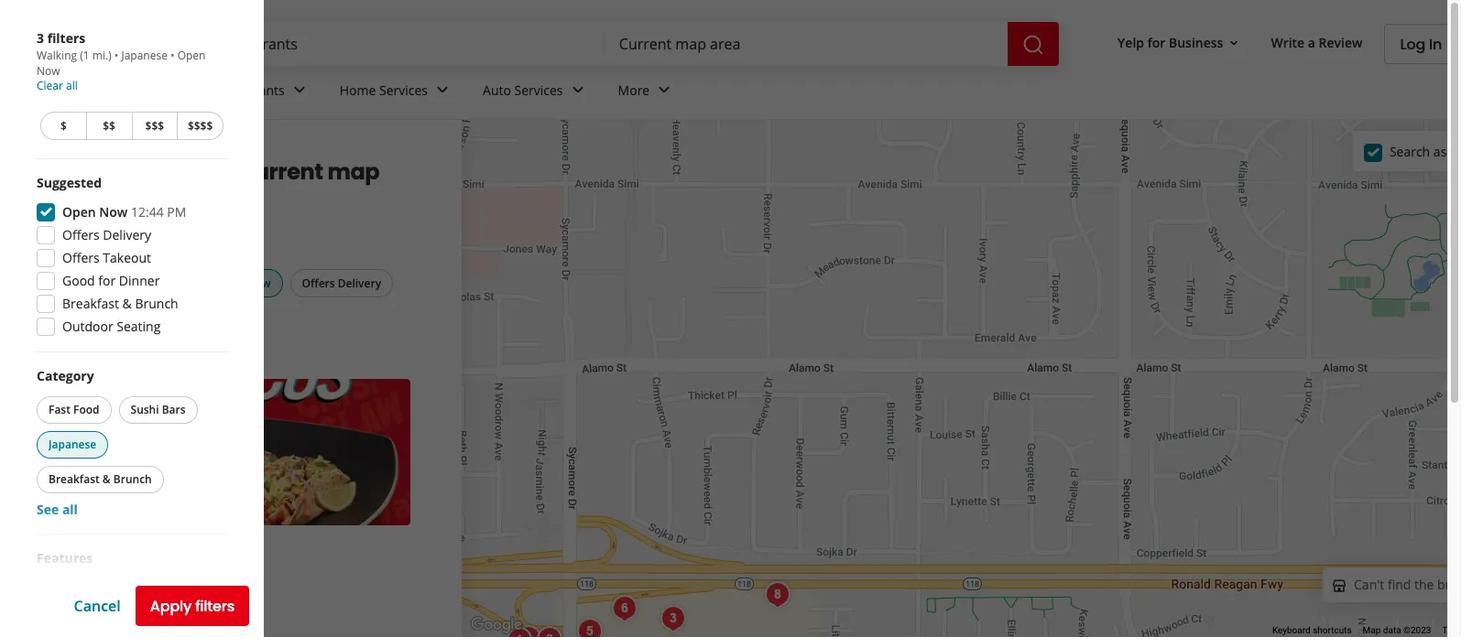 Task type: vqa. For each thing, say whether or not it's contained in the screenshot.
We've
no



Task type: locate. For each thing, give the bounding box(es) containing it.
16 bizhouse v2 image
[[1332, 579, 1347, 594]]

funburger image
[[571, 613, 608, 638]]

write a review link
[[1264, 26, 1370, 59]]

fast
[[49, 402, 70, 418], [62, 595, 85, 610]]

all
[[66, 78, 78, 93], [62, 501, 78, 519]]

fast for the bottommost fast food button
[[62, 595, 85, 610]]

offers up the 1
[[62, 249, 100, 267]]

offers delivery
[[62, 226, 151, 244], [302, 276, 381, 292]]

& up seating
[[122, 295, 132, 312]]

offers up offers takeout
[[62, 226, 100, 244]]

features
[[37, 550, 93, 567]]

see all button
[[37, 501, 78, 519]]

2 services from the left
[[514, 81, 563, 99]]

fast left tv
[[62, 595, 85, 610]]

breakfast & brunch down japanese button
[[49, 472, 152, 487]]

food
[[73, 402, 99, 418], [88, 595, 115, 610]]

map
[[327, 157, 379, 187]]

filters
[[47, 29, 85, 47], [195, 596, 235, 617]]

area
[[37, 186, 88, 217]]

open now
[[37, 48, 206, 79], [215, 276, 271, 292]]

1 vertical spatial all
[[62, 501, 78, 519]]

open now button
[[203, 270, 283, 298]]

24 chevron down v2 image left auto
[[432, 79, 454, 101]]

1 services from the left
[[379, 81, 428, 99]]

1 vertical spatial food
[[88, 595, 115, 610]]

fast for the topmost fast food button
[[49, 402, 70, 418]]

0 horizontal spatial services
[[379, 81, 428, 99]]

2 horizontal spatial now
[[246, 276, 271, 292]]

offers right open now button
[[302, 276, 335, 292]]

now down 3
[[37, 63, 60, 79]]

takeout
[[103, 249, 151, 267]]

restaurants link
[[198, 66, 325, 119]]

yelp down "$" button
[[37, 142, 60, 158]]

clear all link
[[37, 78, 78, 93]]

see
[[37, 501, 59, 519]]

betos wine bar & bistro image
[[510, 621, 546, 638]]

fast food button
[[37, 397, 111, 424], [59, 594, 118, 612]]

all for clear all
[[66, 78, 78, 93]]

1 vertical spatial offers delivery
[[302, 276, 381, 292]]

review
[[1319, 34, 1363, 51]]

good for good for dinner
[[62, 272, 95, 290]]

0 vertical spatial filters
[[47, 29, 85, 47]]

services for auto services
[[514, 81, 563, 99]]

©2023
[[1404, 626, 1431, 636]]

12:44
[[131, 203, 164, 221]]

1 • from the left
[[114, 48, 118, 63]]

filters inside button
[[195, 596, 235, 617]]

1 horizontal spatial offers delivery
[[302, 276, 381, 292]]

for inside good for kids has tv
[[98, 579, 116, 596]]

0 horizontal spatial 24 chevron down v2 image
[[432, 79, 454, 101]]

breakfast down 1 all
[[62, 295, 119, 312]]

open now inside button
[[215, 276, 271, 292]]

1 vertical spatial delivery
[[338, 276, 381, 292]]

the right find
[[1415, 576, 1434, 594]]

find
[[1388, 576, 1411, 594]]

walking (1 mi.) • japanese •
[[37, 48, 177, 63]]

16 filter v2 image
[[52, 277, 67, 292]]

breakfast & brunch up outdoor seating
[[62, 295, 178, 312]]

for for dinner
[[98, 272, 116, 290]]

0 horizontal spatial now
[[37, 63, 60, 79]]

yelp for business
[[1118, 34, 1223, 51]]

services inside 'link'
[[514, 81, 563, 99]]

24 chevron down v2 image for more
[[653, 79, 675, 101]]

brunch
[[135, 295, 178, 312], [113, 472, 152, 487]]

waba grill link
[[59, 536, 154, 561]]

business
[[1169, 34, 1223, 51]]

open up $$$$ button
[[177, 48, 206, 63]]

delivery inside button
[[338, 276, 381, 292]]

24 chevron down v2 image right auto services
[[567, 79, 589, 101]]

filters up 'walking'
[[47, 29, 85, 47]]

suggested
[[37, 174, 102, 191]]

1 vertical spatial for
[[98, 272, 116, 290]]

home
[[340, 81, 376, 99]]

good for kids has tv
[[62, 579, 144, 619]]

1 vertical spatial yelp
[[37, 142, 60, 158]]

data
[[1383, 626, 1401, 636]]

$
[[60, 118, 67, 134]]

1 horizontal spatial &
[[122, 295, 132, 312]]

services right the 'home'
[[379, 81, 428, 99]]

now left offers delivery button
[[246, 276, 271, 292]]

1 good from the top
[[62, 272, 95, 290]]

delivery
[[103, 226, 151, 244], [338, 276, 381, 292]]

map data ©2023
[[1363, 626, 1431, 636]]

fast inside "fast food" "link"
[[62, 595, 85, 610]]

0 vertical spatial offers delivery
[[62, 226, 151, 244]]

24 chevron down v2 image inside the home services link
[[432, 79, 454, 101]]

term
[[1442, 626, 1461, 636]]

•
[[114, 48, 118, 63], [170, 48, 175, 63]]

1 horizontal spatial the
[[1415, 576, 1434, 594]]

24 chevron down v2 image left the 'home'
[[288, 79, 310, 101]]

1 horizontal spatial yelp
[[1118, 34, 1144, 51]]

for right the 1
[[98, 272, 116, 290]]

0 vertical spatial open
[[177, 48, 206, 63]]

0 vertical spatial the
[[201, 157, 237, 187]]

2 horizontal spatial open
[[215, 276, 244, 292]]

offers delivery inside button
[[302, 276, 381, 292]]

all right see
[[62, 501, 78, 519]]

2 vertical spatial group
[[37, 550, 227, 638]]

2 vertical spatial offers
[[302, 276, 335, 292]]

0 vertical spatial all
[[66, 78, 78, 93]]

0 vertical spatial brunch
[[135, 295, 178, 312]]

24 chevron down v2 image inside auto services 'link'
[[567, 79, 589, 101]]

1 horizontal spatial services
[[514, 81, 563, 99]]

breakfast down japanese button
[[49, 472, 100, 487]]

offers inside button
[[302, 276, 335, 292]]

1 vertical spatial fast
[[62, 595, 85, 610]]

open down the suggested
[[62, 203, 96, 221]]

0 horizontal spatial japanese
[[49, 437, 96, 453]]

None search field
[[201, 22, 1063, 66]]

0 vertical spatial for
[[1148, 34, 1166, 51]]

24 chevron down v2 image inside restaurants link
[[288, 79, 310, 101]]

for
[[1148, 34, 1166, 51], [98, 272, 116, 290], [98, 579, 116, 596]]

sponsored results
[[37, 328, 173, 349]]

1 vertical spatial open
[[62, 203, 96, 221]]

shortcuts
[[1313, 626, 1352, 636]]

yelp inside 'button'
[[1118, 34, 1144, 51]]

brunch down dinner at the top left
[[135, 295, 178, 312]]

0 horizontal spatial 24 chevron down v2 image
[[288, 79, 310, 101]]

24 chevron down v2 image for restaurants
[[288, 79, 310, 101]]

24 chevron down v2 image inside "more" link
[[653, 79, 675, 101]]

waba grill
[[59, 536, 154, 561]]

2 24 chevron down v2 image from the left
[[653, 79, 675, 101]]

good inside good for kids has tv
[[62, 579, 95, 596]]

1 vertical spatial brunch
[[113, 472, 152, 487]]

food inside group
[[73, 402, 99, 418]]

0 horizontal spatial filters
[[47, 29, 85, 47]]

bars
[[162, 402, 186, 418]]

auto services
[[483, 81, 563, 99]]

1 vertical spatial filters
[[195, 596, 235, 617]]

for left business
[[1148, 34, 1166, 51]]

the inside restaurants in the current map area
[[201, 157, 237, 187]]

services right auto
[[514, 81, 563, 99]]

$ button
[[40, 112, 86, 140]]

offers delivery button
[[290, 270, 393, 298]]

more link
[[603, 66, 690, 119]]

now left the 12:44
[[99, 203, 128, 221]]

japanese up breakfast & brunch button
[[49, 437, 96, 453]]

1 vertical spatial now
[[99, 203, 128, 221]]

1 vertical spatial open now
[[215, 276, 271, 292]]

2 24 chevron down v2 image from the left
[[567, 79, 589, 101]]

asian fusion link
[[126, 594, 202, 612]]

home services
[[340, 81, 428, 99]]

cancel button
[[74, 596, 121, 617]]

good left all
[[62, 272, 95, 290]]

map region
[[253, 0, 1461, 638]]

filters right apply
[[195, 596, 235, 617]]

sapporo sushi & izakaya & ramen image
[[606, 590, 643, 627]]

1 horizontal spatial 24 chevron down v2 image
[[653, 79, 675, 101]]

restaurants inside restaurants in the current map area
[[37, 157, 172, 187]]

now
[[37, 63, 60, 79], [99, 203, 128, 221], [246, 276, 271, 292]]

1 horizontal spatial japanese
[[121, 48, 168, 63]]

the right in
[[201, 157, 237, 187]]

& down japanese button
[[102, 472, 111, 487]]

1 vertical spatial &
[[102, 472, 111, 487]]

group containing category
[[33, 367, 227, 519]]

1 horizontal spatial •
[[170, 48, 175, 63]]

1 horizontal spatial open now
[[215, 276, 271, 292]]

24 chevron down v2 image
[[288, 79, 310, 101], [567, 79, 589, 101]]

2 vertical spatial for
[[98, 579, 116, 596]]

filters group
[[37, 270, 397, 299]]

fast food
[[49, 402, 99, 418], [62, 595, 115, 610]]

0 vertical spatial yelp
[[1118, 34, 1144, 51]]

for inside 'button'
[[1148, 34, 1166, 51]]

24 chevron down v2 image for auto services
[[567, 79, 589, 101]]

all right clear
[[66, 78, 78, 93]]

0 vertical spatial breakfast & brunch
[[62, 295, 178, 312]]

good up the has
[[62, 579, 95, 596]]

0 vertical spatial delivery
[[103, 226, 151, 244]]

0 vertical spatial good
[[62, 272, 95, 290]]

open right dinner at the top left
[[215, 276, 244, 292]]

1 horizontal spatial delivery
[[338, 276, 381, 292]]

1 horizontal spatial now
[[99, 203, 128, 221]]

restaurants up open now 12:44 pm
[[37, 157, 172, 187]]

sushi bars button
[[119, 397, 198, 424]]

log
[[1400, 33, 1426, 55]]

0 vertical spatial food
[[73, 402, 99, 418]]

good
[[62, 272, 95, 290], [62, 579, 95, 596]]

fast food link
[[59, 594, 118, 612]]

1
[[83, 277, 88, 290]]

for for business
[[1148, 34, 1166, 51]]

1 vertical spatial breakfast & brunch
[[49, 472, 152, 487]]

2 • from the left
[[170, 48, 175, 63]]

yelp for yelp for business
[[1118, 34, 1144, 51]]

fast down category
[[49, 402, 70, 418]]

all for see all
[[62, 501, 78, 519]]

business categories element
[[198, 66, 1461, 119]]

keyboard shortcuts
[[1272, 626, 1352, 636]]

outdoor seating
[[62, 318, 161, 335]]

24 chevron down v2 image
[[432, 79, 454, 101], [653, 79, 675, 101]]

apply
[[150, 596, 192, 617]]

24 chevron down v2 image for home services
[[432, 79, 454, 101]]

1 vertical spatial breakfast
[[49, 472, 100, 487]]

2 good from the top
[[62, 579, 95, 596]]

pm
[[167, 203, 186, 221]]

1 vertical spatial fast food
[[62, 595, 115, 610]]

0 horizontal spatial yelp
[[37, 142, 60, 158]]

3 filters
[[37, 29, 85, 47]]

restaurants up $$$$ button
[[213, 81, 285, 99]]

1 vertical spatial offers
[[62, 249, 100, 267]]

write
[[1271, 34, 1305, 51]]

1 24 chevron down v2 image from the left
[[288, 79, 310, 101]]

food inside "link"
[[88, 595, 115, 610]]

results
[[119, 328, 173, 349]]

breakfast & brunch inside button
[[49, 472, 152, 487]]

24 chevron down v2 image right more
[[653, 79, 675, 101]]

google image
[[466, 614, 527, 638]]

1 vertical spatial fast food button
[[59, 594, 118, 612]]

in
[[1429, 33, 1442, 55]]

0 vertical spatial group
[[37, 174, 227, 337]]

0 vertical spatial fast
[[49, 402, 70, 418]]

yelp left business
[[1118, 34, 1144, 51]]

brunch inside button
[[113, 472, 152, 487]]

fast food inside "link"
[[62, 595, 115, 610]]

japanese
[[121, 48, 168, 63], [49, 437, 96, 453]]

0 vertical spatial fast food
[[49, 402, 99, 418]]

japanese button
[[37, 432, 108, 459]]

group
[[37, 174, 227, 337], [33, 367, 227, 519], [37, 550, 227, 638]]

the
[[201, 157, 237, 187], [1415, 576, 1434, 594]]

0 horizontal spatial the
[[201, 157, 237, 187]]

0 horizontal spatial delivery
[[103, 226, 151, 244]]

0 horizontal spatial •
[[114, 48, 118, 63]]

0 vertical spatial &
[[122, 295, 132, 312]]

0 horizontal spatial open now
[[37, 48, 206, 79]]

1 vertical spatial group
[[33, 367, 227, 519]]

1 24 chevron down v2 image from the left
[[432, 79, 454, 101]]

16 chevron down v2 image
[[1227, 36, 1242, 50]]

1 horizontal spatial 24 chevron down v2 image
[[567, 79, 589, 101]]

search image
[[1023, 34, 1044, 56]]

2 vertical spatial now
[[246, 276, 271, 292]]

brunch up grill
[[113, 472, 152, 487]]

for left kids
[[98, 579, 116, 596]]

japanese right mi.)
[[121, 48, 168, 63]]

1 vertical spatial japanese
[[49, 437, 96, 453]]

the for in
[[201, 157, 237, 187]]

1 horizontal spatial filters
[[195, 596, 235, 617]]

group containing suggested
[[37, 174, 227, 337]]

yelp
[[1118, 34, 1144, 51], [37, 142, 60, 158]]

0 horizontal spatial offers delivery
[[62, 226, 151, 244]]

0 vertical spatial fast food button
[[37, 397, 111, 424]]

restaurants
[[213, 81, 285, 99], [90, 142, 157, 158], [37, 157, 172, 187]]

1 vertical spatial good
[[62, 579, 95, 596]]

2 vertical spatial open
[[215, 276, 244, 292]]

1 vertical spatial the
[[1415, 576, 1434, 594]]

0 horizontal spatial open
[[62, 203, 96, 221]]

0 horizontal spatial &
[[102, 472, 111, 487]]

breakfast & brunch
[[62, 295, 178, 312], [49, 472, 152, 487]]



Task type: describe. For each thing, give the bounding box(es) containing it.
clear
[[37, 78, 63, 93]]

sponsored
[[37, 328, 116, 349]]

in
[[176, 157, 197, 187]]

asian fusion
[[129, 595, 199, 610]]

more
[[618, 81, 650, 99]]

eggs n things image
[[759, 577, 796, 613]]

good for good for kids has tv
[[62, 579, 95, 596]]

sushi bars
[[131, 402, 186, 418]]

open now 12:44 pm
[[62, 203, 186, 221]]

yelp link
[[37, 142, 60, 158]]

0 vertical spatial breakfast
[[62, 295, 119, 312]]

waba
[[59, 536, 111, 561]]

filters for 3 filters
[[47, 29, 85, 47]]

beeps diner image
[[531, 622, 568, 638]]

$$$ button
[[131, 112, 177, 140]]

$$$$
[[188, 118, 213, 134]]

term link
[[1442, 626, 1461, 636]]

for for kids
[[98, 579, 116, 596]]

restaurants down the $$
[[90, 142, 157, 158]]

open inside button
[[215, 276, 244, 292]]

see all
[[37, 501, 78, 519]]

auto
[[483, 81, 511, 99]]

keyboard shortcuts button
[[1272, 625, 1352, 638]]

sort:
[[37, 225, 65, 242]]

all
[[96, 276, 110, 292]]

restaurants in the current map area
[[37, 157, 379, 217]]

write a review
[[1271, 34, 1363, 51]]

apply filters button
[[135, 586, 249, 627]]

the for find
[[1415, 576, 1434, 594]]

1 horizontal spatial open
[[177, 48, 206, 63]]

offers takeout
[[62, 249, 151, 267]]

keyboard
[[1272, 626, 1311, 636]]

yelp for yelp link
[[37, 142, 60, 158]]

cancel
[[74, 596, 121, 617]]

food for the bottommost fast food button
[[88, 595, 115, 610]]

0 vertical spatial japanese
[[121, 48, 168, 63]]

outdoor
[[62, 318, 113, 335]]

home services link
[[325, 66, 468, 119]]

0 vertical spatial now
[[37, 63, 60, 79]]

tv
[[88, 602, 103, 619]]

auto services link
[[468, 66, 603, 119]]

services for home services
[[379, 81, 428, 99]]

food for the topmost fast food button
[[73, 402, 99, 418]]

has
[[62, 602, 85, 619]]

sushi
[[131, 402, 159, 418]]

group containing features
[[37, 550, 227, 638]]

breakfast inside button
[[49, 472, 100, 487]]

can't find the busi
[[1354, 576, 1461, 594]]

as
[[1434, 142, 1447, 160]]

kids
[[119, 579, 144, 596]]

0 vertical spatial offers
[[62, 226, 100, 244]]

filters for apply filters
[[195, 596, 235, 617]]

log in
[[1400, 33, 1442, 55]]

search as m
[[1390, 142, 1461, 160]]

offers delivery inside group
[[62, 226, 151, 244]]

can't
[[1354, 576, 1385, 594]]

log in link
[[1385, 24, 1458, 64]]

map
[[1363, 626, 1381, 636]]

grill
[[116, 536, 154, 561]]

& inside button
[[102, 472, 111, 487]]

1 all
[[83, 276, 110, 292]]

japanese inside button
[[49, 437, 96, 453]]

dinner
[[119, 272, 160, 290]]

asian fusion button
[[126, 594, 202, 612]]

good for dinner
[[62, 272, 160, 290]]

current
[[241, 157, 323, 187]]

category
[[37, 367, 94, 385]]

maria's restaurant image
[[501, 623, 537, 638]]

seating
[[117, 318, 161, 335]]

breakfast & brunch button
[[37, 466, 164, 494]]

fusion
[[162, 595, 199, 610]]

apply filters
[[150, 596, 235, 617]]

0 vertical spatial open now
[[37, 48, 206, 79]]

yelp for business button
[[1110, 26, 1249, 59]]

asian
[[129, 595, 160, 610]]

3
[[37, 29, 44, 47]]

mi.)
[[92, 48, 111, 63]]

clear all
[[37, 78, 78, 93]]

walking
[[37, 48, 77, 63]]

pho so 1 image
[[655, 601, 691, 637]]

busi
[[1438, 576, 1461, 594]]

$$
[[103, 118, 115, 134]]

search
[[1390, 142, 1430, 160]]

restaurants inside business categories element
[[213, 81, 285, 99]]

$$$
[[145, 118, 164, 134]]

$$$$ button
[[177, 112, 224, 140]]

(1
[[80, 48, 89, 63]]

now inside button
[[246, 276, 271, 292]]



